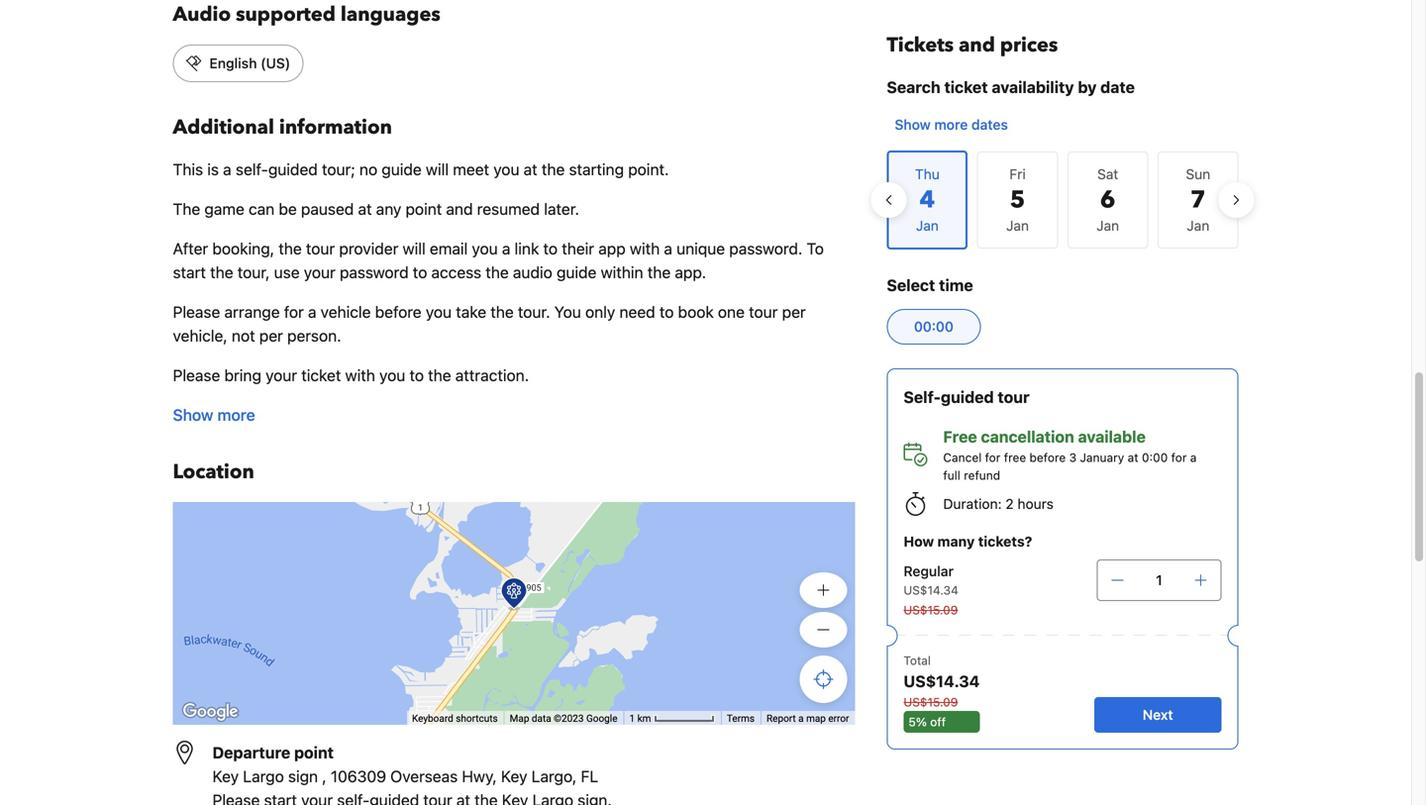 Task type: describe. For each thing, give the bounding box(es) containing it.
search
[[887, 78, 941, 97]]

3
[[1070, 451, 1077, 465]]

1 km button
[[624, 711, 721, 726]]

1 horizontal spatial for
[[985, 451, 1001, 465]]

english (us)
[[210, 55, 291, 71]]

show for show more
[[173, 406, 213, 425]]

0 vertical spatial at
[[524, 160, 538, 179]]

one
[[718, 303, 745, 321]]

the
[[173, 200, 200, 218]]

book
[[678, 303, 714, 321]]

cancel
[[944, 451, 982, 465]]

regular
[[904, 563, 954, 580]]

full
[[944, 469, 961, 482]]

jan for 7
[[1187, 217, 1210, 234]]

the up the later.
[[542, 160, 565, 179]]

access
[[432, 263, 482, 282]]

use
[[274, 263, 300, 282]]

audio
[[173, 1, 231, 28]]

point.
[[628, 160, 669, 179]]

availability
[[992, 78, 1075, 97]]

©2023
[[554, 713, 584, 725]]

any
[[376, 200, 402, 218]]

a inside free cancellation available cancel for free before 3 january at 0:00 for a full refund
[[1191, 451, 1197, 465]]

2
[[1006, 496, 1014, 512]]

for inside please arrange for a vehicle before you take the tour. you only need to book one tour per vehicle, not per person.
[[284, 303, 304, 321]]

show for show more dates
[[895, 116, 931, 133]]

you inside please arrange for a vehicle before you take the tour. you only need to book one tour per vehicle, not per person.
[[426, 303, 452, 321]]

please bring your ticket with you to the attraction.
[[173, 366, 529, 385]]

fri 5 jan
[[1007, 166, 1029, 234]]

1 vertical spatial guided
[[941, 388, 994, 407]]

regular us$14.34
[[904, 563, 959, 597]]

self-
[[904, 388, 941, 407]]

map region
[[173, 502, 855, 725]]

tickets
[[887, 32, 954, 59]]

with inside 'after booking, the tour provider will email you a link to their app with a unique password. to start the tour, use your password to access the audio guide within the app.'
[[630, 239, 660, 258]]

report a map error
[[767, 713, 849, 725]]

show more dates button
[[887, 107, 1016, 143]]

tickets and prices
[[887, 32, 1058, 59]]

1 vertical spatial your
[[266, 366, 297, 385]]

us$15.09 inside total us$14.34 us$15.09 5% off
[[904, 696, 958, 709]]

tour;
[[322, 160, 355, 179]]

map
[[807, 713, 826, 725]]

sat 6 jan
[[1097, 166, 1120, 234]]

fl
[[581, 767, 599, 786]]

,
[[322, 767, 327, 786]]

information
[[279, 114, 392, 141]]

1 vertical spatial at
[[358, 200, 372, 218]]

off
[[931, 715, 946, 729]]

total
[[904, 654, 931, 668]]

game
[[205, 200, 245, 218]]

sat
[[1098, 166, 1119, 182]]

starting
[[569, 160, 624, 179]]

tour inside 'after booking, the tour provider will email you a link to their app with a unique password. to start the tour, use your password to access the audio guide within the app.'
[[306, 239, 335, 258]]

by
[[1078, 78, 1097, 97]]

a left link
[[502, 239, 511, 258]]

cancellation
[[981, 428, 1075, 446]]

please arrange for a vehicle before you take the tour. you only need to book one tour per vehicle, not per person.
[[173, 303, 806, 345]]

how
[[904, 534, 934, 550]]

the left audio
[[486, 263, 509, 282]]

km
[[638, 713, 651, 725]]

dates
[[972, 116, 1008, 133]]

keyboard
[[412, 713, 454, 725]]

meet
[[453, 160, 490, 179]]

shortcuts
[[456, 713, 498, 725]]

2 horizontal spatial for
[[1172, 451, 1187, 465]]

next
[[1143, 707, 1174, 723]]

to left access
[[413, 263, 427, 282]]

unique
[[677, 239, 725, 258]]

app
[[599, 239, 626, 258]]

keyboard shortcuts
[[412, 713, 498, 725]]

only
[[586, 303, 616, 321]]

report
[[767, 713, 796, 725]]

sign
[[288, 767, 318, 786]]

select time
[[887, 276, 974, 295]]

audio supported languages
[[173, 1, 441, 28]]

the left tour,
[[210, 263, 233, 282]]

tour.
[[518, 303, 551, 321]]

report a map error link
[[767, 713, 849, 725]]

google
[[586, 713, 618, 725]]

point inside "departure point key largo sign , 106309 overseas hwy, key largo, fl"
[[294, 744, 334, 762]]

password
[[340, 263, 409, 282]]

total us$14.34 us$15.09 5% off
[[904, 654, 980, 729]]

need
[[620, 303, 656, 321]]

take
[[456, 303, 487, 321]]

please for please arrange for a vehicle before you take the tour. you only need to book one tour per vehicle, not per person.
[[173, 303, 220, 321]]

0 horizontal spatial per
[[259, 326, 283, 345]]

refund
[[964, 469, 1001, 482]]

to right link
[[543, 239, 558, 258]]

show more dates
[[895, 116, 1008, 133]]

many
[[938, 534, 975, 550]]



Task type: vqa. For each thing, say whether or not it's contained in the screenshot.
PLEASE in Please arrange for a vehicle before you take the tour. You only need to book one tour per vehicle, not per person.
yes



Task type: locate. For each thing, give the bounding box(es) containing it.
next button
[[1095, 697, 1222, 733]]

provider
[[339, 239, 399, 258]]

more for show more dates
[[935, 116, 968, 133]]

0 horizontal spatial more
[[217, 406, 255, 425]]

english
[[210, 55, 257, 71]]

1 horizontal spatial 1
[[1156, 572, 1163, 589]]

at left the any
[[358, 200, 372, 218]]

guided up the be
[[268, 160, 318, 179]]

1 vertical spatial per
[[259, 326, 283, 345]]

1 vertical spatial ticket
[[301, 366, 341, 385]]

prices
[[1001, 32, 1058, 59]]

jan down 6
[[1097, 217, 1120, 234]]

2 horizontal spatial tour
[[998, 388, 1030, 407]]

0 vertical spatial guided
[[268, 160, 318, 179]]

1
[[1156, 572, 1163, 589], [630, 713, 635, 725]]

to inside please arrange for a vehicle before you take the tour. you only need to book one tour per vehicle, not per person.
[[660, 303, 674, 321]]

free
[[1004, 451, 1027, 465]]

key right hwy, at bottom
[[501, 767, 528, 786]]

0 horizontal spatial key
[[213, 767, 239, 786]]

per right one at top
[[782, 303, 806, 321]]

1 horizontal spatial per
[[782, 303, 806, 321]]

1 vertical spatial show
[[173, 406, 213, 425]]

to left attraction. on the left top of page
[[410, 366, 424, 385]]

1 vertical spatial will
[[403, 239, 426, 258]]

1 for 1 km
[[630, 713, 635, 725]]

1 horizontal spatial guide
[[557, 263, 597, 282]]

per
[[782, 303, 806, 321], [259, 326, 283, 345]]

a left unique
[[664, 239, 673, 258]]

ticket up the show more dates
[[945, 78, 988, 97]]

0 vertical spatial tour
[[306, 239, 335, 258]]

0 horizontal spatial show
[[173, 406, 213, 425]]

2 vertical spatial tour
[[998, 388, 1030, 407]]

password.
[[729, 239, 803, 258]]

region
[[871, 143, 1255, 258]]

jan down 7
[[1187, 217, 1210, 234]]

self-
[[236, 160, 268, 179]]

guided up free at the right bottom
[[941, 388, 994, 407]]

0 vertical spatial per
[[782, 303, 806, 321]]

the game can be paused at any point and resumed later.
[[173, 200, 580, 218]]

point
[[406, 200, 442, 218], [294, 744, 334, 762]]

106309
[[331, 767, 386, 786]]

1 please from the top
[[173, 303, 220, 321]]

after
[[173, 239, 208, 258]]

jan
[[1007, 217, 1029, 234], [1097, 217, 1120, 234], [1187, 217, 1210, 234]]

date
[[1101, 78, 1135, 97]]

0 horizontal spatial at
[[358, 200, 372, 218]]

1 vertical spatial more
[[217, 406, 255, 425]]

tour down paused on the left of the page
[[306, 239, 335, 258]]

2 jan from the left
[[1097, 217, 1120, 234]]

sun
[[1186, 166, 1211, 182]]

jan inside sun 7 jan
[[1187, 217, 1210, 234]]

1 horizontal spatial with
[[630, 239, 660, 258]]

jan down 5
[[1007, 217, 1029, 234]]

please down vehicle,
[[173, 366, 220, 385]]

region containing 5
[[871, 143, 1255, 258]]

languages
[[341, 1, 441, 28]]

tour up "cancellation"
[[998, 388, 1030, 407]]

0 vertical spatial and
[[959, 32, 996, 59]]

us$15.09 down regular us$14.34
[[904, 603, 958, 617]]

0 vertical spatial your
[[304, 263, 336, 282]]

(us)
[[261, 55, 291, 71]]

you inside 'after booking, the tour provider will email you a link to their app with a unique password. to start the tour, use your password to access the audio guide within the app.'
[[472, 239, 498, 258]]

show down the search
[[895, 116, 931, 133]]

for right "0:00"
[[1172, 451, 1187, 465]]

2 us$15.09 from the top
[[904, 696, 958, 709]]

1 horizontal spatial guided
[[941, 388, 994, 407]]

0 vertical spatial ticket
[[945, 78, 988, 97]]

0 horizontal spatial tour
[[306, 239, 335, 258]]

us$14.34 down regular
[[904, 584, 959, 597]]

more left dates on the right
[[935, 116, 968, 133]]

us$15.09 up off
[[904, 696, 958, 709]]

departure point key largo sign , 106309 overseas hwy, key largo, fl
[[213, 744, 599, 786]]

0 horizontal spatial 1
[[630, 713, 635, 725]]

2 key from the left
[[501, 767, 528, 786]]

paused
[[301, 200, 354, 218]]

start
[[173, 263, 206, 282]]

2 horizontal spatial at
[[1128, 451, 1139, 465]]

0 vertical spatial guide
[[382, 160, 422, 179]]

1 horizontal spatial ticket
[[945, 78, 988, 97]]

for up refund
[[985, 451, 1001, 465]]

0 horizontal spatial with
[[345, 366, 375, 385]]

00:00
[[914, 319, 954, 335]]

point right the any
[[406, 200, 442, 218]]

1 vertical spatial please
[[173, 366, 220, 385]]

link
[[515, 239, 539, 258]]

duration: 2 hours
[[944, 496, 1054, 512]]

0 vertical spatial us$15.09
[[904, 603, 958, 617]]

5
[[1010, 184, 1026, 216]]

the left attraction. on the left top of page
[[428, 366, 451, 385]]

1 horizontal spatial before
[[1030, 451, 1066, 465]]

0 horizontal spatial for
[[284, 303, 304, 321]]

0 vertical spatial point
[[406, 200, 442, 218]]

before inside free cancellation available cancel for free before 3 january at 0:00 for a full refund
[[1030, 451, 1066, 465]]

1 horizontal spatial and
[[959, 32, 996, 59]]

the up use
[[279, 239, 302, 258]]

1 horizontal spatial show
[[895, 116, 931, 133]]

overseas
[[391, 767, 458, 786]]

more down bring
[[217, 406, 255, 425]]

1 horizontal spatial jan
[[1097, 217, 1120, 234]]

before down password
[[375, 303, 422, 321]]

1 vertical spatial with
[[345, 366, 375, 385]]

show
[[895, 116, 931, 133], [173, 406, 213, 425]]

keyboard shortcuts button
[[412, 712, 498, 726]]

key
[[213, 767, 239, 786], [501, 767, 528, 786]]

duration:
[[944, 496, 1002, 512]]

vehicle
[[321, 303, 371, 321]]

available
[[1078, 428, 1146, 446]]

their
[[562, 239, 595, 258]]

later.
[[544, 200, 580, 218]]

us$15.09
[[904, 603, 958, 617], [904, 696, 958, 709]]

jan for 5
[[1007, 217, 1029, 234]]

2 vertical spatial at
[[1128, 451, 1139, 465]]

at up resumed
[[524, 160, 538, 179]]

0 horizontal spatial before
[[375, 303, 422, 321]]

us$14.34 for total
[[904, 672, 980, 691]]

self-guided tour
[[904, 388, 1030, 407]]

a inside please arrange for a vehicle before you take the tour. you only need to book one tour per vehicle, not per person.
[[308, 303, 317, 321]]

at left "0:00"
[[1128, 451, 1139, 465]]

1 vertical spatial point
[[294, 744, 334, 762]]

jan for 6
[[1097, 217, 1120, 234]]

and left prices at the top right
[[959, 32, 996, 59]]

a right is
[[223, 160, 232, 179]]

1 jan from the left
[[1007, 217, 1029, 234]]

before left 3
[[1030, 451, 1066, 465]]

arrange
[[224, 303, 280, 321]]

please for please bring your ticket with you to the attraction.
[[173, 366, 220, 385]]

this
[[173, 160, 203, 179]]

hours
[[1018, 496, 1054, 512]]

search ticket availability by date
[[887, 78, 1135, 97]]

a up person.
[[308, 303, 317, 321]]

0 horizontal spatial point
[[294, 744, 334, 762]]

not
[[232, 326, 255, 345]]

with down the 'vehicle'
[[345, 366, 375, 385]]

you
[[555, 303, 581, 321]]

guide right no
[[382, 160, 422, 179]]

guide down their
[[557, 263, 597, 282]]

1 horizontal spatial at
[[524, 160, 538, 179]]

2 please from the top
[[173, 366, 220, 385]]

show inside the show more dates button
[[895, 116, 931, 133]]

1 vertical spatial guide
[[557, 263, 597, 282]]

1 horizontal spatial more
[[935, 116, 968, 133]]

0 vertical spatial 1
[[1156, 572, 1163, 589]]

tour right one at top
[[749, 303, 778, 321]]

select
[[887, 276, 936, 295]]

the left "app."
[[648, 263, 671, 282]]

0 vertical spatial with
[[630, 239, 660, 258]]

1 horizontal spatial tour
[[749, 303, 778, 321]]

point up ,
[[294, 744, 334, 762]]

the inside please arrange for a vehicle before you take the tour. you only need to book one tour per vehicle, not per person.
[[491, 303, 514, 321]]

0 vertical spatial us$14.34
[[904, 584, 959, 597]]

us$14.34 down total
[[904, 672, 980, 691]]

fri
[[1010, 166, 1026, 182]]

this is a self-guided tour; no guide will meet you at the starting point.
[[173, 160, 669, 179]]

app.
[[675, 263, 706, 282]]

vehicle,
[[173, 326, 228, 345]]

sun 7 jan
[[1186, 166, 1211, 234]]

at inside free cancellation available cancel for free before 3 january at 0:00 for a full refund
[[1128, 451, 1139, 465]]

for
[[284, 303, 304, 321], [985, 451, 1001, 465], [1172, 451, 1187, 465]]

error
[[829, 713, 849, 725]]

1 horizontal spatial your
[[304, 263, 336, 282]]

january
[[1080, 451, 1125, 465]]

per right not
[[259, 326, 283, 345]]

will left "meet"
[[426, 160, 449, 179]]

at
[[524, 160, 538, 179], [358, 200, 372, 218], [1128, 451, 1139, 465]]

departure
[[213, 744, 291, 762]]

1 vertical spatial 1
[[630, 713, 635, 725]]

0 horizontal spatial and
[[446, 200, 473, 218]]

map
[[510, 713, 529, 725]]

0 vertical spatial show
[[895, 116, 931, 133]]

will
[[426, 160, 449, 179], [403, 239, 426, 258]]

0 horizontal spatial your
[[266, 366, 297, 385]]

2 us$14.34 from the top
[[904, 672, 980, 691]]

free
[[944, 428, 978, 446]]

0 vertical spatial before
[[375, 303, 422, 321]]

1 vertical spatial us$14.34
[[904, 672, 980, 691]]

tickets?
[[979, 534, 1033, 550]]

the right take
[[491, 303, 514, 321]]

tour,
[[238, 263, 270, 282]]

please up vehicle,
[[173, 303, 220, 321]]

map data ©2023 google
[[510, 713, 618, 725]]

will inside 'after booking, the tour provider will email you a link to their app with a unique password. to start the tour, use your password to access the audio guide within the app.'
[[403, 239, 426, 258]]

ticket down person.
[[301, 366, 341, 385]]

attraction.
[[456, 366, 529, 385]]

3 jan from the left
[[1187, 217, 1210, 234]]

1 horizontal spatial point
[[406, 200, 442, 218]]

please inside please arrange for a vehicle before you take the tour. you only need to book one tour per vehicle, not per person.
[[173, 303, 220, 321]]

1 us$15.09 from the top
[[904, 603, 958, 617]]

for up person.
[[284, 303, 304, 321]]

can
[[249, 200, 275, 218]]

key down departure
[[213, 767, 239, 786]]

us$14.34 for regular
[[904, 584, 959, 597]]

will left the email
[[403, 239, 426, 258]]

1 vertical spatial tour
[[749, 303, 778, 321]]

additional
[[173, 114, 274, 141]]

2 horizontal spatial jan
[[1187, 217, 1210, 234]]

show up 'location'
[[173, 406, 213, 425]]

0 horizontal spatial ticket
[[301, 366, 341, 385]]

1 inside 1 km button
[[630, 713, 635, 725]]

your right use
[[304, 263, 336, 282]]

1 vertical spatial before
[[1030, 451, 1066, 465]]

to left "book"
[[660, 303, 674, 321]]

0 vertical spatial more
[[935, 116, 968, 133]]

0 horizontal spatial guided
[[268, 160, 318, 179]]

data
[[532, 713, 552, 725]]

guide inside 'after booking, the tour provider will email you a link to their app with a unique password. to start the tour, use your password to access the audio guide within the app.'
[[557, 263, 597, 282]]

time
[[939, 276, 974, 295]]

before inside please arrange for a vehicle before you take the tour. you only need to book one tour per vehicle, not per person.
[[375, 303, 422, 321]]

1 key from the left
[[213, 767, 239, 786]]

and up the email
[[446, 200, 473, 218]]

0 horizontal spatial guide
[[382, 160, 422, 179]]

show more button
[[173, 403, 255, 427]]

how many tickets?
[[904, 534, 1033, 550]]

1 vertical spatial and
[[446, 200, 473, 218]]

terms
[[727, 713, 755, 725]]

with right app
[[630, 239, 660, 258]]

0 horizontal spatial jan
[[1007, 217, 1029, 234]]

tour inside please arrange for a vehicle before you take the tour. you only need to book one tour per vehicle, not per person.
[[749, 303, 778, 321]]

us$14.34
[[904, 584, 959, 597], [904, 672, 980, 691]]

1 for 1
[[1156, 572, 1163, 589]]

google image
[[178, 699, 243, 725]]

hwy,
[[462, 767, 497, 786]]

please
[[173, 303, 220, 321], [173, 366, 220, 385]]

a right "0:00"
[[1191, 451, 1197, 465]]

1 horizontal spatial key
[[501, 767, 528, 786]]

your inside 'after booking, the tour provider will email you a link to their app with a unique password. to start the tour, use your password to access the audio guide within the app.'
[[304, 263, 336, 282]]

1 km
[[630, 713, 654, 725]]

more for show more
[[217, 406, 255, 425]]

1 us$14.34 from the top
[[904, 584, 959, 597]]

0 vertical spatial will
[[426, 160, 449, 179]]

a left the map
[[799, 713, 804, 725]]

1 vertical spatial us$15.09
[[904, 696, 958, 709]]

0 vertical spatial please
[[173, 303, 220, 321]]

your right bring
[[266, 366, 297, 385]]

within
[[601, 263, 644, 282]]

show inside show more button
[[173, 406, 213, 425]]



